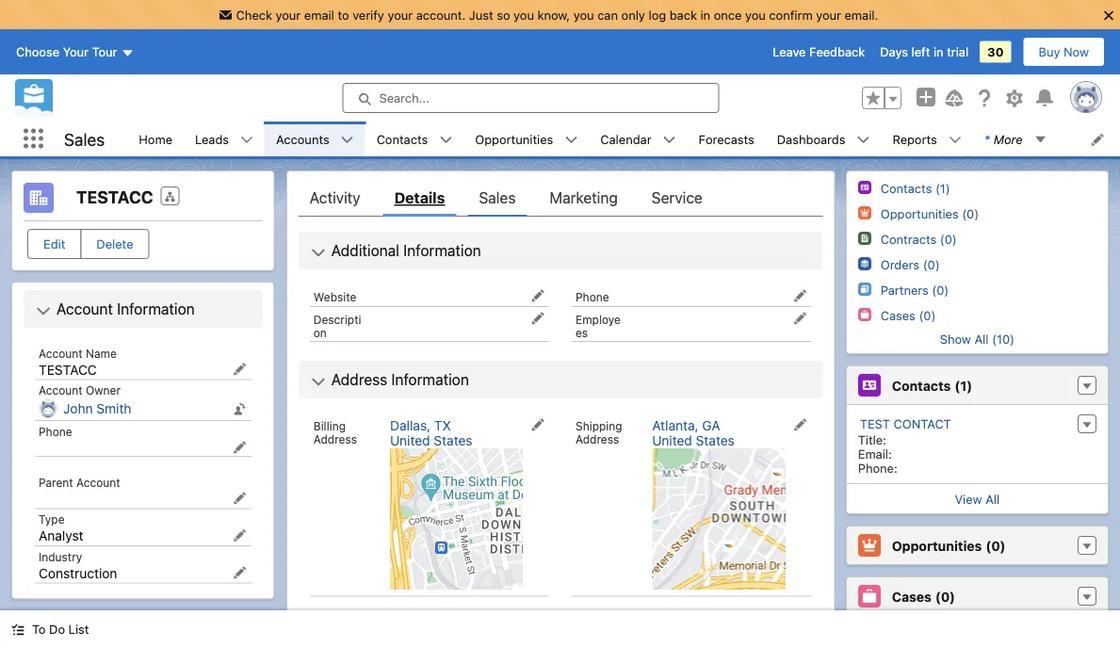 Task type: describe. For each thing, give the bounding box(es) containing it.
account information
[[57, 300, 195, 318]]

partners image
[[858, 283, 871, 296]]

type
[[39, 513, 65, 526]]

email.
[[845, 8, 879, 22]]

left
[[912, 45, 930, 59]]

log
[[649, 8, 666, 22]]

test
[[860, 417, 890, 431]]

text default image for contacts
[[439, 133, 453, 147]]

phone:
[[858, 461, 898, 475]]

dashboards
[[777, 132, 846, 146]]

test contact element
[[847, 413, 1108, 477]]

choose your tour button
[[15, 37, 135, 67]]

owner
[[86, 384, 121, 397]]

(0) for cases (0)
[[936, 589, 956, 604]]

accounts list item
[[265, 122, 365, 156]]

atlanta,
[[652, 417, 698, 433]]

information for account information
[[117, 300, 195, 318]]

shipping
[[575, 419, 622, 433]]

dashboards link
[[766, 122, 857, 156]]

contacts image
[[858, 181, 871, 194]]

tour
[[92, 45, 117, 59]]

partners (0)
[[881, 283, 949, 297]]

check
[[236, 8, 272, 22]]

calendar
[[601, 132, 652, 146]]

address for dallas,
[[313, 433, 357, 446]]

account for account name
[[39, 347, 83, 360]]

opportunities (0)
[[881, 206, 979, 221]]

partners (0) link
[[881, 283, 949, 298]]

details link
[[394, 179, 445, 217]]

accounts
[[276, 132, 330, 146]]

cases image
[[858, 308, 871, 321]]

text default image inside address information dropdown button
[[310, 374, 325, 389]]

ga
[[702, 417, 720, 433]]

days
[[880, 45, 908, 59]]

view
[[955, 492, 983, 506]]

verify
[[353, 8, 384, 22]]

john
[[63, 401, 93, 417]]

address information button
[[302, 365, 819, 395]]

united for dallas, tx united states
[[390, 433, 430, 449]]

buy now
[[1039, 45, 1089, 59]]

contracts image
[[858, 232, 871, 245]]

shipping address
[[575, 419, 622, 446]]

orders image
[[858, 257, 871, 271]]

opportunities for opportunities
[[475, 132, 553, 146]]

more
[[994, 132, 1023, 146]]

address for atlanta,
[[575, 433, 619, 446]]

contacts (1)
[[892, 378, 973, 393]]

contacts for contacts (1)
[[892, 378, 951, 393]]

leads list item
[[184, 122, 265, 156]]

employe es
[[575, 313, 620, 339]]

information for address information
[[391, 371, 469, 389]]

30
[[988, 45, 1004, 59]]

contacts link
[[365, 122, 439, 156]]

address inside dropdown button
[[331, 371, 387, 389]]

buy
[[1039, 45, 1061, 59]]

(1)
[[955, 378, 973, 393]]

activity link
[[309, 179, 360, 217]]

account for account owner
[[39, 384, 83, 397]]

home link
[[127, 122, 184, 156]]

trial
[[947, 45, 969, 59]]

forecasts link
[[688, 122, 766, 156]]

1 your from the left
[[276, 8, 301, 22]]

activity
[[309, 189, 360, 207]]

edit button
[[27, 229, 81, 259]]

(10)
[[992, 332, 1015, 346]]

text default image inside account information "dropdown button"
[[36, 304, 51, 319]]

to
[[338, 8, 349, 22]]

account owner
[[39, 384, 121, 397]]

additional information button
[[302, 236, 819, 266]]

account.
[[416, 8, 466, 22]]

text default image right more
[[1034, 133, 1048, 146]]

to
[[32, 622, 46, 637]]

just
[[469, 8, 493, 22]]

calendar list item
[[589, 122, 688, 156]]

(0) for opportunities (0)
[[986, 538, 1006, 553]]

all for show
[[975, 332, 989, 346]]

3 your from the left
[[816, 8, 842, 22]]

employe
[[575, 313, 620, 326]]

cases (0) link
[[881, 308, 936, 323]]

opportunities image
[[858, 206, 871, 220]]

1 vertical spatial phone
[[39, 425, 72, 438]]

show all (10) link
[[940, 332, 1015, 346]]

to do list
[[32, 622, 89, 637]]

title:
[[858, 433, 887, 447]]

dallas, tx united states
[[390, 417, 472, 449]]

information for additional information
[[403, 242, 481, 260]]

view all
[[955, 492, 1000, 506]]

parent account
[[39, 476, 120, 489]]

show all (10)
[[940, 332, 1015, 346]]

opportunities list item
[[464, 122, 589, 156]]

contacts image
[[858, 374, 881, 397]]

confirm
[[769, 8, 813, 22]]

edit description image
[[531, 312, 544, 325]]

buy now button
[[1023, 37, 1105, 67]]

cases
[[892, 589, 932, 604]]

john smith
[[63, 401, 131, 417]]

cases image
[[858, 585, 881, 608]]

account for account information
[[57, 300, 113, 318]]

marketing link
[[549, 179, 618, 217]]

view all link
[[847, 483, 1108, 514]]

cases (0)
[[892, 589, 956, 604]]

leads link
[[184, 122, 240, 156]]

text default image inside calendar list item
[[663, 133, 676, 147]]

3 you from the left
[[745, 8, 766, 22]]

1 horizontal spatial edit phone image
[[793, 289, 806, 303]]

leave feedback
[[773, 45, 865, 59]]

now
[[1064, 45, 1089, 59]]

text default image inside opportunities list item
[[565, 133, 578, 147]]

do
[[49, 622, 65, 637]]

website
[[313, 290, 356, 303]]



Task type: locate. For each thing, give the bounding box(es) containing it.
text default image right calendar
[[663, 133, 676, 147]]

back
[[670, 8, 697, 22]]

address left dallas,
[[313, 433, 357, 446]]

information up tx
[[391, 371, 469, 389]]

1 horizontal spatial contacts
[[892, 378, 951, 393]]

0 vertical spatial testacc
[[76, 187, 153, 207]]

your
[[63, 45, 89, 59]]

0 horizontal spatial in
[[701, 8, 711, 22]]

sales left home 'link' on the top
[[64, 129, 105, 149]]

text default image up the billing
[[310, 374, 325, 389]]

tab list containing activity
[[298, 179, 822, 217]]

list
[[68, 622, 89, 637]]

leave feedback link
[[773, 45, 865, 59]]

sales inside tab list
[[479, 189, 515, 207]]

dashboards list item
[[766, 122, 882, 156]]

tx
[[434, 417, 451, 433]]

forecasts
[[699, 132, 755, 146]]

descripti on
[[313, 313, 361, 339]]

1 vertical spatial information
[[117, 300, 195, 318]]

address up the billing
[[331, 371, 387, 389]]

only
[[622, 8, 645, 22]]

reports list item
[[882, 122, 973, 156]]

leave
[[773, 45, 806, 59]]

contact
[[894, 417, 951, 431]]

text default image
[[1034, 133, 1048, 146], [341, 133, 354, 147], [565, 133, 578, 147], [663, 133, 676, 147], [949, 133, 962, 147], [310, 245, 325, 260], [310, 374, 325, 389], [11, 623, 25, 637]]

leads
[[195, 132, 229, 146]]

text default image inside "reports" list item
[[949, 133, 962, 147]]

1 horizontal spatial phone
[[575, 290, 609, 303]]

once
[[714, 8, 742, 22]]

1 vertical spatial (0)
[[936, 589, 956, 604]]

edit parent account image
[[233, 492, 246, 505]]

edit website image
[[531, 289, 544, 303]]

account up john
[[39, 384, 83, 397]]

0 vertical spatial all
[[975, 332, 989, 346]]

reports
[[893, 132, 937, 146]]

1 vertical spatial testacc
[[39, 362, 97, 377]]

phone
[[575, 290, 609, 303], [39, 425, 72, 438]]

1 horizontal spatial you
[[574, 8, 594, 22]]

2 states from the left
[[696, 433, 734, 449]]

opportunities (0) link
[[881, 206, 979, 221]]

opportunities link
[[464, 122, 565, 156]]

contacts list item
[[365, 122, 464, 156]]

know,
[[538, 8, 570, 22]]

account name
[[39, 347, 117, 360]]

edit account name image
[[233, 363, 246, 376]]

1 you from the left
[[514, 8, 534, 22]]

you right once
[[745, 8, 766, 22]]

show
[[940, 332, 971, 346]]

billing address
[[313, 419, 357, 446]]

1 horizontal spatial states
[[696, 433, 734, 449]]

delete
[[96, 237, 133, 251]]

name
[[86, 347, 117, 360]]

opportunities up cases (0)
[[892, 538, 982, 553]]

text default image up account name
[[36, 304, 51, 319]]

0 horizontal spatial (0)
[[936, 589, 956, 604]]

all
[[975, 332, 989, 346], [986, 492, 1000, 506]]

edit employees image
[[793, 312, 806, 325]]

address inside shipping address
[[575, 433, 619, 446]]

phone inside the details tab panel
[[575, 290, 609, 303]]

text default image right accounts on the left top of page
[[341, 133, 354, 147]]

can
[[598, 8, 618, 22]]

united inside "dallas, tx united states"
[[390, 433, 430, 449]]

information inside "dropdown button"
[[117, 300, 195, 318]]

0 horizontal spatial contacts
[[377, 132, 428, 146]]

2 vertical spatial information
[[391, 371, 469, 389]]

states inside "dallas, tx united states"
[[433, 433, 472, 449]]

(0) right cases on the bottom
[[936, 589, 956, 604]]

0 vertical spatial phone
[[575, 290, 609, 303]]

calendar link
[[589, 122, 663, 156]]

sales down opportunities "link"
[[479, 189, 515, 207]]

edit phone image
[[793, 289, 806, 303], [233, 441, 246, 454]]

list containing home
[[127, 122, 1120, 156]]

1 horizontal spatial sales
[[479, 189, 515, 207]]

text default image left "to"
[[11, 623, 25, 637]]

account up account name
[[57, 300, 113, 318]]

1 states from the left
[[433, 433, 472, 449]]

1 vertical spatial in
[[934, 45, 944, 59]]

search...
[[379, 91, 430, 105]]

list
[[127, 122, 1120, 156]]

group
[[862, 87, 902, 109]]

united
[[390, 433, 430, 449], [652, 433, 692, 449]]

accounts link
[[265, 122, 341, 156]]

states for ga
[[696, 433, 734, 449]]

0 horizontal spatial opportunities
[[475, 132, 553, 146]]

united left the ga
[[652, 433, 692, 449]]

text default image for dashboards
[[857, 133, 870, 147]]

you left can
[[574, 8, 594, 22]]

your left email.
[[816, 8, 842, 22]]

opportunities image
[[858, 534, 881, 557]]

0 horizontal spatial your
[[276, 8, 301, 22]]

opportunities inside "link"
[[475, 132, 553, 146]]

(0) down view all
[[986, 538, 1006, 553]]

0 vertical spatial sales
[[64, 129, 105, 149]]

text default image
[[240, 133, 254, 147], [439, 133, 453, 147], [857, 133, 870, 147], [36, 304, 51, 319]]

united inside the atlanta, ga united states
[[652, 433, 692, 449]]

orders (0) link
[[881, 257, 940, 272]]

text default image inside additional information dropdown button
[[310, 245, 325, 260]]

account right "parent"
[[76, 476, 120, 489]]

edit phone image up edit parent account image
[[233, 441, 246, 454]]

your left email
[[276, 8, 301, 22]]

opportunities (0)
[[892, 538, 1006, 553]]

2 united from the left
[[652, 433, 692, 449]]

service link
[[651, 179, 702, 217]]

edit shipping address image
[[793, 418, 806, 432]]

opportunities down search... "button"
[[475, 132, 553, 146]]

1 vertical spatial contacts
[[892, 378, 951, 393]]

2 your from the left
[[388, 8, 413, 22]]

1 horizontal spatial in
[[934, 45, 944, 59]]

contacts for contacts
[[377, 132, 428, 146]]

descripti
[[313, 313, 361, 326]]

text default image inside contacts list item
[[439, 133, 453, 147]]

1 horizontal spatial your
[[388, 8, 413, 22]]

billing
[[313, 419, 345, 433]]

account image
[[24, 183, 54, 213]]

contracts (0) link
[[881, 232, 957, 247]]

account
[[57, 300, 113, 318], [39, 347, 83, 360], [39, 384, 83, 397], [76, 476, 120, 489]]

* more
[[985, 132, 1023, 146]]

0 vertical spatial in
[[701, 8, 711, 22]]

edit phone image up edit employees icon
[[793, 289, 806, 303]]

smith
[[96, 401, 131, 417]]

in right back
[[701, 8, 711, 22]]

0 horizontal spatial sales
[[64, 129, 105, 149]]

your right the verify
[[388, 8, 413, 22]]

contacts (1) link
[[881, 181, 951, 196]]

edit industry image
[[233, 566, 246, 580]]

test contact link
[[860, 417, 951, 432]]

contacts up the contact
[[892, 378, 951, 393]]

contacts down search... on the top left of the page
[[377, 132, 428, 146]]

details
[[394, 189, 445, 207]]

states
[[433, 433, 472, 449], [696, 433, 734, 449]]

text default image right leads on the top left of page
[[240, 133, 254, 147]]

address down address information dropdown button
[[575, 433, 619, 446]]

information down delete
[[117, 300, 195, 318]]

0 horizontal spatial you
[[514, 8, 534, 22]]

testacc down account name
[[39, 362, 97, 377]]

details tab panel
[[298, 217, 935, 648]]

contacts
[[377, 132, 428, 146], [892, 378, 951, 393]]

atlanta, ga united states
[[652, 417, 734, 449]]

text default image up website
[[310, 245, 325, 260]]

1 horizontal spatial opportunities
[[892, 538, 982, 553]]

all right view
[[986, 492, 1000, 506]]

edit billing address image
[[531, 418, 544, 432]]

1 horizontal spatial united
[[652, 433, 692, 449]]

1 vertical spatial edit phone image
[[233, 441, 246, 454]]

to do list button
[[0, 611, 100, 648]]

days left in trial
[[880, 45, 969, 59]]

additional
[[331, 242, 399, 260]]

text default image for leads
[[240, 133, 254, 147]]

es
[[575, 326, 588, 339]]

text default image up contacts image at top
[[857, 133, 870, 147]]

in right 'left' on the top
[[934, 45, 944, 59]]

all for view
[[986, 492, 1000, 506]]

states inside the atlanta, ga united states
[[696, 433, 734, 449]]

marketing
[[549, 189, 618, 207]]

tab list
[[298, 179, 822, 217]]

analyst
[[39, 528, 83, 544]]

opportunities for opportunities (0)
[[892, 538, 982, 553]]

1 vertical spatial opportunities
[[892, 538, 982, 553]]

check your email to verify your account. just so you know, you can only log back in once you confirm your email.
[[236, 8, 879, 22]]

text default image left the *
[[949, 133, 962, 147]]

in
[[701, 8, 711, 22], [934, 45, 944, 59]]

information
[[403, 242, 481, 260], [117, 300, 195, 318], [391, 371, 469, 389]]

edit type image
[[233, 529, 246, 542]]

contacts inside list item
[[377, 132, 428, 146]]

1 united from the left
[[390, 433, 430, 449]]

sales link
[[479, 179, 515, 217]]

0 horizontal spatial edit phone image
[[233, 441, 246, 454]]

service
[[651, 189, 702, 207]]

address information
[[331, 371, 469, 389]]

united left tx
[[390, 433, 430, 449]]

0 vertical spatial contacts
[[377, 132, 428, 146]]

states for tx
[[433, 433, 472, 449]]

2 you from the left
[[574, 8, 594, 22]]

information down details link
[[403, 242, 481, 260]]

you
[[514, 8, 534, 22], [574, 8, 594, 22], [745, 8, 766, 22]]

home
[[139, 132, 172, 146]]

account inside account information "dropdown button"
[[57, 300, 113, 318]]

text default image inside leads list item
[[240, 133, 254, 147]]

(0)
[[986, 538, 1006, 553], [936, 589, 956, 604]]

text default image inside dashboards list item
[[857, 133, 870, 147]]

you right the so
[[514, 8, 534, 22]]

text default image left calendar link
[[565, 133, 578, 147]]

2 horizontal spatial your
[[816, 8, 842, 22]]

industry
[[39, 550, 82, 564]]

*
[[985, 132, 990, 146]]

testacc
[[76, 187, 153, 207], [39, 362, 97, 377]]

text default image inside accounts list item
[[341, 133, 354, 147]]

text default image up details link
[[439, 133, 453, 147]]

1 vertical spatial all
[[986, 492, 1000, 506]]

testacc up delete button
[[76, 187, 153, 207]]

phone down john
[[39, 425, 72, 438]]

2 horizontal spatial you
[[745, 8, 766, 22]]

1 horizontal spatial (0)
[[986, 538, 1006, 553]]

0 vertical spatial edit phone image
[[793, 289, 806, 303]]

all left (10)
[[975, 332, 989, 346]]

0 horizontal spatial states
[[433, 433, 472, 449]]

1 vertical spatial sales
[[479, 189, 515, 207]]

reports link
[[882, 122, 949, 156]]

email
[[304, 8, 334, 22]]

0 horizontal spatial phone
[[39, 425, 72, 438]]

0 vertical spatial information
[[403, 242, 481, 260]]

phone up employe at the right of the page
[[575, 290, 609, 303]]

0 vertical spatial opportunities
[[475, 132, 553, 146]]

cases (0)
[[881, 308, 936, 322]]

0 vertical spatial (0)
[[986, 538, 1006, 553]]

0 horizontal spatial united
[[390, 433, 430, 449]]

on
[[313, 326, 326, 339]]

united for atlanta, ga united states
[[652, 433, 692, 449]]

account left name
[[39, 347, 83, 360]]

text default image inside the to do list button
[[11, 623, 25, 637]]



Task type: vqa. For each thing, say whether or not it's contained in the screenshot.
leftmost 'Cancel' button
no



